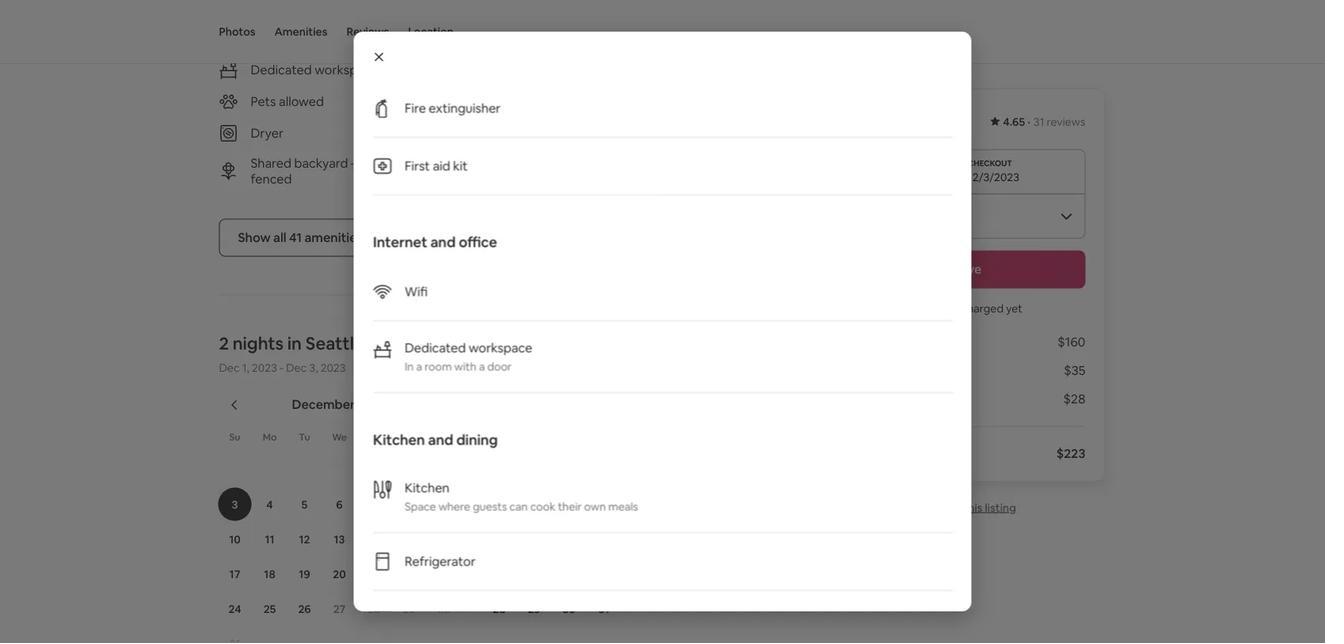 Task type: locate. For each thing, give the bounding box(es) containing it.
7
[[371, 498, 377, 512], [496, 498, 502, 512]]

15 down the space
[[404, 533, 415, 547]]

2 9 from the left
[[566, 498, 572, 512]]

16 down their
[[563, 533, 575, 547]]

1 7 from the left
[[371, 498, 377, 512]]

0 horizontal spatial 8
[[406, 498, 412, 512]]

1 horizontal spatial 31
[[1033, 115, 1044, 129]]

workspace
[[315, 62, 378, 78], [468, 340, 532, 356]]

20 button down the 13, saturday, january 2024. available. select as check-in date. button
[[691, 523, 726, 557]]

kitchen for kitchen and dining
[[373, 431, 425, 450]]

su right "sa" at the left
[[495, 431, 506, 444]]

0 horizontal spatial 14 button
[[357, 523, 392, 557]]

1 horizontal spatial 7
[[496, 498, 502, 512]]

0 vertical spatial 17
[[599, 533, 609, 547]]

18 down "meals"
[[633, 533, 644, 547]]

11 left 12
[[265, 533, 274, 547]]

10 for "10" button to the right
[[598, 498, 610, 512]]

17
[[599, 533, 609, 547], [229, 568, 240, 582]]

0 horizontal spatial wifi
[[404, 284, 427, 300]]

2 29 button from the left
[[517, 593, 552, 626]]

5, friday, january 2024. available. select as check-in date. button
[[657, 454, 690, 487]]

19 button down 12, friday, january 2024. available. select as check-in date. button
[[656, 523, 691, 557]]

kitchen left "sa" at the left
[[373, 431, 425, 450]]

1 horizontal spatial 20
[[702, 533, 715, 547]]

0 vertical spatial 11
[[634, 498, 644, 512]]

16
[[438, 533, 450, 547], [563, 533, 575, 547]]

30 down 23 button
[[437, 603, 450, 617]]

0 horizontal spatial 16
[[438, 533, 450, 547]]

kitchen up dedicated workspace
[[251, 30, 295, 47]]

1 horizontal spatial wifi
[[516, 30, 539, 47]]

dedicated inside dedicated workspace in a room with a door
[[404, 340, 466, 356]]

9 button
[[427, 489, 461, 522], [552, 489, 587, 522]]

14 button up 21 button
[[357, 523, 392, 557]]

1 horizontal spatial 19 button
[[656, 523, 691, 557]]

13, saturday, january 2024. available. select as check-in date. button
[[692, 489, 725, 522]]

15 button down cook
[[517, 523, 552, 557]]

0 vertical spatial wifi
[[516, 30, 539, 47]]

2 7 from the left
[[496, 498, 502, 512]]

1 vertical spatial 17 button
[[217, 558, 252, 591]]

17 button
[[587, 523, 621, 557], [217, 558, 252, 591]]

1 vertical spatial 10
[[229, 533, 241, 547]]

2 29 from the left
[[528, 603, 541, 617]]

1 dec from the left
[[219, 361, 240, 375]]

1 30 from the left
[[437, 603, 450, 617]]

1 horizontal spatial 16
[[563, 533, 575, 547]]

2 8 button from the left
[[517, 489, 552, 522]]

kitchen inside the kitchen space where guests can cook their own meals
[[404, 480, 449, 497]]

0 horizontal spatial 28
[[368, 603, 381, 617]]

kitchen for kitchen space where guests can cook their own meals
[[404, 480, 449, 497]]

1 9 button from the left
[[427, 489, 461, 522]]

1 15 from the left
[[404, 533, 415, 547]]

1 horizontal spatial 30 button
[[552, 593, 587, 626]]

1 horizontal spatial dec
[[286, 361, 307, 375]]

1 vertical spatial 31
[[598, 603, 609, 617]]

shared backyard – fully fenced
[[251, 155, 386, 188]]

26
[[298, 603, 311, 617]]

15 for first 15 "button" from the right
[[529, 533, 540, 547]]

23 button
[[427, 558, 461, 591]]

0 vertical spatial 18 button
[[621, 523, 656, 557]]

28
[[368, 603, 381, 617], [493, 603, 506, 617]]

dec
[[219, 361, 240, 375], [286, 361, 307, 375]]

2 nights in seattle dec 1, 2023 - dec 3, 2023
[[219, 333, 364, 375]]

1 9 from the left
[[441, 498, 447, 512]]

1 a from the left
[[416, 360, 422, 374]]

1 vertical spatial 11
[[265, 533, 274, 547]]

20
[[702, 533, 715, 547], [333, 568, 346, 582]]

dec right '-' on the bottom
[[286, 361, 307, 375]]

1 horizontal spatial 10 button
[[587, 489, 621, 522]]

1 horizontal spatial 11
[[634, 498, 644, 512]]

1 horizontal spatial 17
[[599, 533, 609, 547]]

31
[[1033, 115, 1044, 129], [598, 603, 609, 617]]

tu
[[299, 431, 310, 444]]

1 14 from the left
[[369, 533, 380, 547]]

10 button right their
[[587, 489, 621, 522]]

0 vertical spatial 18
[[633, 533, 644, 547]]

can
[[509, 500, 527, 514]]

4
[[266, 498, 273, 512]]

28 button
[[357, 593, 392, 626], [482, 593, 517, 626]]

1 horizontal spatial su
[[495, 431, 506, 444]]

7 button left cook
[[482, 489, 517, 522]]

21
[[369, 568, 380, 582]]

8 left where
[[406, 498, 412, 512]]

1 horizontal spatial 28 button
[[482, 593, 517, 626]]

2 30 from the left
[[563, 603, 576, 617]]

12
[[299, 533, 310, 547]]

23
[[438, 568, 450, 582]]

19 down 12 button
[[299, 568, 310, 582]]

shared
[[251, 155, 291, 172]]

1 vertical spatial 17
[[229, 568, 240, 582]]

1 horizontal spatial 29 button
[[517, 593, 552, 626]]

this
[[963, 501, 983, 515]]

in
[[404, 360, 413, 374]]

12 button
[[287, 523, 322, 557]]

1, monday, january 2024. unavailable button
[[518, 454, 551, 487]]

kitchen
[[251, 30, 295, 47], [373, 431, 425, 450], [404, 480, 449, 497]]

8 for second 8 button from the right
[[406, 498, 412, 512]]

cook
[[530, 500, 555, 514]]

kitchen up the space
[[404, 480, 449, 497]]

2 8 from the left
[[531, 498, 538, 512]]

1 vertical spatial 19
[[299, 568, 310, 582]]

18 for the rightmost "18" button
[[633, 533, 644, 547]]

11 down 4, thursday, january 2024. available. select as check-in date. button
[[634, 498, 644, 512]]

11 button left 12, friday, january 2024. available. select as check-in date. button
[[621, 489, 656, 522]]

1 horizontal spatial a
[[479, 360, 485, 374]]

wifi for space where guests can cook their own meals
[[404, 284, 427, 300]]

15 button down the space
[[392, 523, 427, 557]]

0 vertical spatial 10
[[598, 498, 610, 512]]

0 horizontal spatial 8 button
[[392, 489, 427, 522]]

4, thursday, january 2024. available. select as check-in date. button
[[622, 454, 655, 487]]

and
[[430, 233, 455, 251], [428, 431, 453, 450]]

1 horizontal spatial 30
[[563, 603, 576, 617]]

8
[[406, 498, 412, 512], [531, 498, 538, 512]]

1 16 button from the left
[[427, 523, 461, 557]]

1 8 from the left
[[406, 498, 412, 512]]

0 vertical spatial dedicated
[[251, 62, 312, 78]]

where
[[438, 500, 470, 514]]

2 15 from the left
[[529, 533, 540, 547]]

9 right the space
[[441, 498, 447, 512]]

0 horizontal spatial 29
[[403, 603, 415, 617]]

0 horizontal spatial 19
[[299, 568, 310, 582]]

wifi inside what this place offers dialog
[[404, 284, 427, 300]]

1 horizontal spatial 16 button
[[552, 523, 587, 557]]

december 2023
[[292, 397, 387, 413]]

1 horizontal spatial workspace
[[468, 340, 532, 356]]

14 down guests
[[494, 533, 505, 547]]

pets allowed
[[251, 94, 324, 110]]

8 button down 1, monday, january 2024. unavailable button
[[517, 489, 552, 522]]

pets
[[251, 94, 276, 110]]

·
[[1027, 115, 1030, 129]]

2 28 button from the left
[[482, 593, 517, 626]]

dedicated up room at bottom
[[404, 340, 466, 356]]

2 14 from the left
[[494, 533, 505, 547]]

fr
[[405, 431, 413, 444]]

1 8 button from the left
[[392, 489, 427, 522]]

1 horizontal spatial 10
[[598, 498, 610, 512]]

17 down own
[[599, 533, 609, 547]]

workspace inside dedicated workspace in a room with a door
[[468, 340, 532, 356]]

17 button up 24 button
[[217, 558, 252, 591]]

27 button
[[322, 593, 357, 626]]

2 9 button from the left
[[552, 489, 587, 522]]

1 vertical spatial 19 button
[[287, 558, 322, 591]]

1,
[[242, 361, 249, 375]]

18 button up 25 button
[[252, 558, 287, 591]]

patio or balcony
[[516, 125, 609, 142]]

18 button down "meals"
[[621, 523, 656, 557]]

19 button
[[656, 523, 691, 557], [287, 558, 322, 591]]

amenities button
[[274, 0, 328, 63]]

0 horizontal spatial 16 button
[[427, 523, 461, 557]]

workspace down the reviews
[[315, 62, 378, 78]]

and for internet
[[430, 233, 455, 251]]

29 button
[[392, 593, 427, 626], [517, 593, 552, 626]]

1 28 from the left
[[368, 603, 381, 617]]

41
[[289, 230, 302, 246]]

2 7 button from the left
[[482, 489, 517, 522]]

1 vertical spatial and
[[428, 431, 453, 450]]

17 up 24 button
[[229, 568, 240, 582]]

2
[[219, 333, 229, 355]]

1 vertical spatial 11 button
[[252, 523, 287, 557]]

0 vertical spatial workspace
[[315, 62, 378, 78]]

0 horizontal spatial a
[[416, 360, 422, 374]]

0 horizontal spatial 30
[[437, 603, 450, 617]]

12/3/2023 button
[[830, 149, 1086, 194]]

16 button down where
[[427, 523, 461, 557]]

11 button left 12
[[252, 523, 287, 557]]

1 vertical spatial 20 button
[[322, 558, 357, 591]]

mo
[[263, 431, 277, 444]]

20 down the 13, saturday, january 2024. available. select as check-in date. button
[[702, 533, 715, 547]]

and right fr
[[428, 431, 453, 450]]

18 up 25 button
[[264, 568, 275, 582]]

0 horizontal spatial 31
[[598, 603, 609, 617]]

3, wednesday, january 2024. available. select as check-in date. button
[[587, 454, 621, 487]]

0 vertical spatial kitchen
[[251, 30, 295, 47]]

1 horizontal spatial 9 button
[[552, 489, 587, 522]]

with
[[454, 360, 476, 374]]

1 horizontal spatial 8 button
[[517, 489, 552, 522]]

0 vertical spatial 11 button
[[621, 489, 656, 522]]

0 horizontal spatial 29 button
[[392, 593, 427, 626]]

0 horizontal spatial 15
[[404, 533, 415, 547]]

1 vertical spatial kitchen
[[373, 431, 425, 450]]

15
[[404, 533, 415, 547], [529, 533, 540, 547]]

amenities
[[305, 230, 363, 246]]

all
[[273, 230, 286, 246]]

2 28 from the left
[[493, 603, 506, 617]]

19
[[668, 533, 679, 547], [299, 568, 310, 582]]

14 button down guests
[[482, 523, 517, 557]]

14 up 21 button
[[369, 533, 380, 547]]

nights
[[233, 333, 284, 355]]

20 button
[[691, 523, 726, 557], [322, 558, 357, 591]]

2 horizontal spatial 2023
[[358, 397, 387, 413]]

1 vertical spatial wifi
[[404, 284, 427, 300]]

1 horizontal spatial 9
[[566, 498, 572, 512]]

1 horizontal spatial 18
[[633, 533, 644, 547]]

0 horizontal spatial 10
[[229, 533, 241, 547]]

1 horizontal spatial 7 button
[[482, 489, 517, 522]]

1 horizontal spatial 2023
[[320, 361, 346, 375]]

7 right 6 button
[[371, 498, 377, 512]]

2023 right 3,
[[320, 361, 346, 375]]

and left office
[[430, 233, 455, 251]]

dedicated for dedicated workspace
[[251, 62, 312, 78]]

29 button left 31 button
[[517, 593, 552, 626]]

workspace for dedicated workspace in a room with a door
[[468, 340, 532, 356]]

su left mo
[[229, 431, 240, 444]]

show
[[238, 230, 271, 246]]

1 horizontal spatial 17 button
[[587, 523, 621, 557]]

space
[[404, 500, 436, 514]]

0 horizontal spatial su
[[229, 431, 240, 444]]

8 right "can"
[[531, 498, 538, 512]]

20 left 21
[[333, 568, 346, 582]]

wifi for su
[[516, 30, 539, 47]]

1 15 button from the left
[[392, 523, 427, 557]]

0 horizontal spatial 30 button
[[427, 593, 461, 626]]

1 vertical spatial 10 button
[[217, 523, 252, 557]]

0 vertical spatial and
[[430, 233, 455, 251]]

30 for first 30 "button" from the left
[[437, 603, 450, 617]]

$160
[[1058, 334, 1086, 350]]

6 button
[[322, 489, 357, 522]]

0 horizontal spatial 9
[[441, 498, 447, 512]]

fully
[[360, 155, 386, 172]]

12, friday, january 2024. available. select as check-in date. button
[[657, 489, 690, 522]]

4.65 · 31 reviews
[[1003, 115, 1086, 129]]

dedicated
[[251, 62, 312, 78], [404, 340, 466, 356]]

1 horizontal spatial dedicated
[[404, 340, 466, 356]]

2023 up "th"
[[358, 397, 387, 413]]

1 horizontal spatial 29
[[528, 603, 541, 617]]

0 vertical spatial 10 button
[[587, 489, 621, 522]]

17 button down own
[[587, 523, 621, 557]]

aid
[[432, 158, 450, 174]]

reviews
[[347, 25, 389, 39]]

dedicated up the pets allowed
[[251, 62, 312, 78]]

9
[[441, 498, 447, 512], [566, 498, 572, 512]]

10 down '3' button
[[229, 533, 241, 547]]

7 button right 6
[[357, 489, 392, 522]]

workspace up door
[[468, 340, 532, 356]]

2023 left '-' on the bottom
[[252, 361, 277, 375]]

16 up the refrigerator
[[438, 533, 450, 547]]

10 button down '3' button
[[217, 523, 252, 557]]

a right with
[[479, 360, 485, 374]]

9 button down the 2, tuesday, january 2024. available. select as check-in date. "button" at the bottom left
[[552, 489, 587, 522]]

20 button left 21
[[322, 558, 357, 591]]

1 horizontal spatial 28
[[493, 603, 506, 617]]

9 left own
[[566, 498, 572, 512]]

1 horizontal spatial 8
[[531, 498, 538, 512]]

1 horizontal spatial 14 button
[[482, 523, 517, 557]]

1 vertical spatial 18 button
[[252, 558, 287, 591]]

2023
[[252, 361, 277, 375], [320, 361, 346, 375], [358, 397, 387, 413]]

29 down 22 button
[[403, 603, 415, 617]]

29 left 31 button
[[528, 603, 541, 617]]

28 for 1st 28 button
[[368, 603, 381, 617]]

0 horizontal spatial 18
[[264, 568, 275, 582]]

30 left 31 button
[[563, 603, 576, 617]]

dec left the '1,'
[[219, 361, 240, 375]]

december
[[292, 397, 355, 413]]

be
[[945, 301, 959, 316]]

1 vertical spatial 18
[[264, 568, 275, 582]]

15 down cook
[[529, 533, 540, 547]]

a right in
[[416, 360, 422, 374]]

0 horizontal spatial 28 button
[[357, 593, 392, 626]]

19 button down 12 button
[[287, 558, 322, 591]]

0 vertical spatial 31
[[1033, 115, 1044, 129]]

a
[[416, 360, 422, 374], [479, 360, 485, 374]]

0 horizontal spatial workspace
[[315, 62, 378, 78]]

1 vertical spatial workspace
[[468, 340, 532, 356]]

7 left "can"
[[496, 498, 502, 512]]

16 button down their
[[552, 523, 587, 557]]

0 horizontal spatial 9 button
[[427, 489, 461, 522]]

25 button
[[252, 593, 287, 626]]

10 right their
[[598, 498, 610, 512]]

8 button left where
[[392, 489, 427, 522]]

kitchen for kitchen
[[251, 30, 295, 47]]

19 down 12, friday, january 2024. available. select as check-in date. button
[[668, 533, 679, 547]]

9 button left guests
[[427, 489, 461, 522]]

0 horizontal spatial 15 button
[[392, 523, 427, 557]]

29 button down 22 button
[[392, 593, 427, 626]]

0 horizontal spatial dedicated
[[251, 62, 312, 78]]



Task type: vqa. For each thing, say whether or not it's contained in the screenshot.
52 for Lake Arrowhead, California 52 miles away 5 nights · Nov 28 – Dec 3 $2,539 total before taxes
no



Task type: describe. For each thing, give the bounding box(es) containing it.
6
[[336, 498, 343, 512]]

you won't be charged yet
[[893, 301, 1023, 316]]

2023 inside calendar application
[[358, 397, 387, 413]]

2 16 from the left
[[563, 533, 575, 547]]

balcony
[[563, 125, 609, 142]]

4.65
[[1003, 115, 1025, 129]]

5 button
[[287, 489, 322, 522]]

extinguisher
[[428, 100, 500, 116]]

2 su from the left
[[495, 431, 506, 444]]

kitchen and dining
[[373, 431, 498, 450]]

reviews button
[[347, 0, 389, 63]]

allowed
[[279, 94, 324, 110]]

we
[[332, 431, 347, 444]]

7 for 2nd 7 button from the right
[[371, 498, 377, 512]]

8 for first 8 button from right
[[531, 498, 538, 512]]

1 7 button from the left
[[357, 489, 392, 522]]

airbnb service fee
[[830, 391, 936, 408]]

fire
[[404, 100, 426, 116]]

1 horizontal spatial 18 button
[[621, 523, 656, 557]]

30 for first 30 "button" from right
[[563, 603, 576, 617]]

26 button
[[287, 593, 322, 626]]

0 vertical spatial 20 button
[[691, 523, 726, 557]]

and for kitchen
[[428, 431, 453, 450]]

27
[[333, 603, 346, 617]]

$223
[[1056, 446, 1086, 462]]

fee
[[917, 391, 936, 408]]

1 horizontal spatial 19
[[668, 533, 679, 547]]

sa
[[439, 431, 449, 444]]

2, tuesday, january 2024. available. select as check-in date. button
[[552, 454, 586, 487]]

7 for first 7 button from the right
[[496, 498, 502, 512]]

13
[[334, 533, 345, 547]]

24
[[228, 603, 241, 617]]

1 horizontal spatial 11 button
[[621, 489, 656, 522]]

2 dec from the left
[[286, 361, 307, 375]]

1 14 button from the left
[[357, 523, 392, 557]]

18 for left "18" button
[[264, 568, 275, 582]]

31 inside button
[[598, 603, 609, 617]]

0 horizontal spatial 20 button
[[322, 558, 357, 591]]

listing
[[985, 501, 1016, 515]]

1 28 button from the left
[[357, 593, 392, 626]]

internet and office
[[373, 233, 497, 251]]

reserve
[[934, 261, 982, 278]]

31 button
[[587, 593, 621, 626]]

calendar application
[[200, 380, 1269, 644]]

charged
[[961, 301, 1004, 316]]

fire extinguisher
[[404, 100, 500, 116]]

office
[[458, 233, 497, 251]]

won't
[[914, 301, 943, 316]]

dedicated for dedicated workspace in a room with a door
[[404, 340, 466, 356]]

their
[[558, 500, 581, 514]]

2 16 button from the left
[[552, 523, 587, 557]]

25
[[263, 603, 276, 617]]

report this listing
[[925, 501, 1016, 515]]

seattle
[[305, 333, 364, 355]]

$28
[[1063, 391, 1086, 408]]

amenities
[[274, 25, 328, 39]]

what this place offers dialog
[[354, 0, 971, 644]]

0 horizontal spatial 2023
[[252, 361, 277, 375]]

1 30 button from the left
[[427, 593, 461, 626]]

report this listing button
[[899, 501, 1016, 515]]

or
[[548, 125, 560, 142]]

dining
[[456, 431, 498, 450]]

kit
[[453, 158, 467, 174]]

10 for "10" button to the left
[[229, 533, 241, 547]]

9 for second 9 button from left
[[566, 498, 572, 512]]

report
[[925, 501, 961, 515]]

photos
[[219, 25, 255, 39]]

th
[[368, 431, 380, 444]]

dedicated workspace in a room with a door
[[404, 340, 532, 374]]

28 for second 28 button from the left
[[493, 603, 506, 617]]

1 29 from the left
[[403, 603, 415, 617]]

1 16 from the left
[[438, 533, 450, 547]]

6, saturday, january 2024. available. select as check-in date. button
[[692, 454, 725, 487]]

-
[[279, 361, 284, 375]]

4 button
[[252, 489, 287, 522]]

airbnb
[[830, 391, 870, 408]]

0 horizontal spatial 11 button
[[252, 523, 287, 557]]

0 horizontal spatial 17
[[229, 568, 240, 582]]

13 button
[[322, 523, 357, 557]]

internet
[[373, 233, 427, 251]]

3
[[232, 498, 238, 512]]

22
[[403, 568, 415, 582]]

you
[[893, 301, 912, 316]]

3 button
[[217, 489, 252, 522]]

reserve button
[[830, 251, 1086, 289]]

22 button
[[392, 558, 427, 591]]

workspace for dedicated workspace
[[315, 62, 378, 78]]

2 30 button from the left
[[552, 593, 587, 626]]

1 29 button from the left
[[392, 593, 427, 626]]

3,
[[309, 361, 318, 375]]

2 14 button from the left
[[482, 523, 517, 557]]

9 for 2nd 9 button from right
[[441, 498, 447, 512]]

2 15 button from the left
[[517, 523, 552, 557]]

21 button
[[357, 558, 392, 591]]

backyard
[[294, 155, 348, 172]]

0 horizontal spatial 17 button
[[217, 558, 252, 591]]

5
[[301, 498, 308, 512]]

0 vertical spatial 17 button
[[587, 523, 621, 557]]

show all 41 amenities
[[238, 230, 363, 246]]

patio
[[516, 125, 545, 142]]

2 a from the left
[[479, 360, 485, 374]]

first
[[404, 158, 430, 174]]

dryer
[[251, 125, 283, 142]]

guests
[[472, 500, 507, 514]]

15 for 2nd 15 "button" from the right
[[404, 533, 415, 547]]

refrigerator
[[404, 554, 475, 570]]

kitchen space where guests can cook their own meals
[[404, 480, 638, 514]]

yet
[[1006, 301, 1023, 316]]

1 su from the left
[[229, 431, 240, 444]]

location
[[408, 25, 454, 39]]

own
[[584, 500, 606, 514]]

service
[[873, 391, 914, 408]]

location button
[[408, 0, 454, 63]]

0 horizontal spatial 20
[[333, 568, 346, 582]]

0 horizontal spatial 19 button
[[287, 558, 322, 591]]

airbnb service fee button
[[830, 391, 936, 408]]

show all 41 amenities button
[[219, 219, 382, 257]]

0 horizontal spatial 18 button
[[252, 558, 287, 591]]

0 horizontal spatial 10 button
[[217, 523, 252, 557]]

0 vertical spatial 20
[[702, 533, 715, 547]]

0 vertical spatial 19 button
[[656, 523, 691, 557]]



